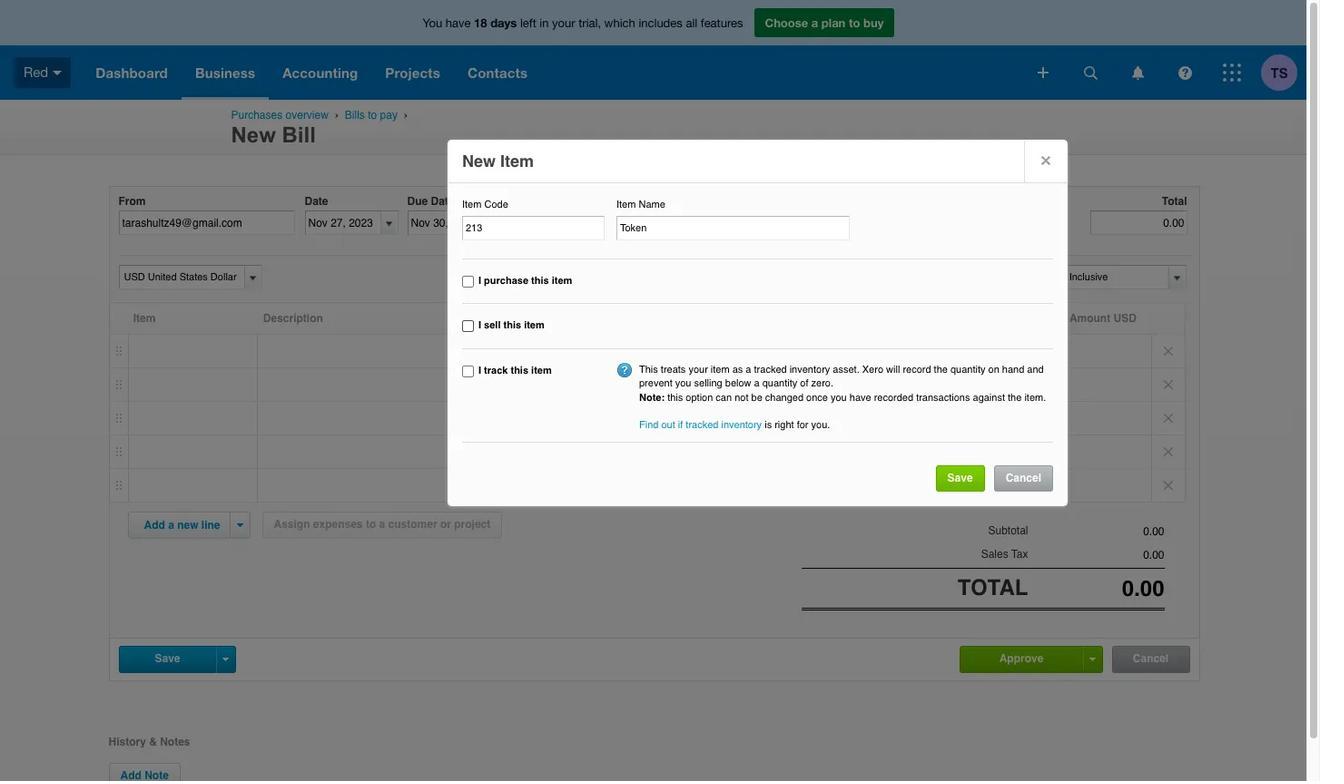 Task type: describe. For each thing, give the bounding box(es) containing it.
overview
[[286, 109, 329, 122]]

new item
[[462, 152, 534, 171]]

purchases overview link
[[231, 109, 329, 122]]

recorded
[[874, 392, 914, 404]]

total
[[958, 576, 1028, 601]]

svg image inside red popup button
[[53, 71, 62, 75]]

selling
[[694, 378, 723, 390]]

transactions
[[916, 392, 970, 404]]

item for item name
[[617, 199, 636, 211]]

new
[[177, 519, 198, 532]]

due date
[[407, 195, 454, 208]]

tracked inside this treats your item as a tracked inventory asset. xero will record the quantity on hand and prevent you selling below a quantity of zero. note: this option can not be changed once you have recorded transactions against the item.
[[754, 364, 787, 376]]

0 horizontal spatial save link
[[119, 647, 216, 672]]

amount
[[1070, 312, 1111, 325]]

notes
[[160, 736, 190, 749]]

2 delete line item image from the top
[[1152, 436, 1185, 469]]

2 delete line item image from the top
[[1152, 402, 1185, 435]]

add a new line
[[144, 519, 220, 532]]

this for purchase
[[531, 275, 549, 287]]

18
[[474, 15, 487, 30]]

I track this item checkbox
[[462, 366, 474, 378]]

i purchase this item
[[479, 275, 572, 287]]

a inside add a new line link
[[168, 519, 174, 532]]

3 delete line item image from the top
[[1152, 469, 1185, 502]]

option
[[686, 392, 713, 404]]

usd
[[1114, 312, 1137, 325]]

2 vertical spatial to
[[366, 518, 376, 531]]

add a new line link
[[133, 513, 231, 538]]

save for topmost save link
[[948, 472, 973, 485]]

find out if tracked inventory is right for you.
[[639, 420, 830, 432]]

more add line options... image
[[237, 524, 243, 528]]

xero
[[862, 364, 884, 376]]

i sell this item
[[479, 320, 545, 332]]

find
[[639, 420, 659, 432]]

due
[[407, 195, 428, 208]]

have inside you have 18 days left in your trial, which includes all features
[[446, 16, 471, 30]]

pay
[[380, 109, 398, 122]]

cancel link
[[994, 466, 1053, 492]]

asset.
[[833, 364, 860, 376]]

0 horizontal spatial quantity
[[763, 378, 798, 390]]

Item Code text field
[[462, 216, 605, 240]]

1 delete line item image from the top
[[1152, 369, 1185, 401]]

you.
[[811, 420, 830, 432]]

ts banner
[[0, 0, 1307, 100]]

or
[[440, 518, 451, 531]]

features
[[701, 16, 743, 30]]

1 date from the left
[[305, 195, 328, 208]]

ts button
[[1261, 45, 1307, 100]]

this inside this treats your item as a tracked inventory asset. xero will record the quantity on hand and prevent you selling below a quantity of zero. note: this option can not be changed once you have recorded transactions against the item.
[[668, 392, 683, 404]]

will
[[886, 364, 900, 376]]

this
[[639, 364, 658, 376]]

your inside this treats your item as a tracked inventory asset. xero will record the quantity on hand and prevent you selling below a quantity of zero. note: this option can not be changed once you have recorded transactions against the item.
[[689, 364, 708, 376]]

tax
[[1011, 549, 1028, 561]]

history & notes
[[109, 736, 190, 749]]

which
[[604, 16, 635, 30]]

item for sell
[[524, 320, 545, 332]]

once
[[806, 392, 828, 404]]

more save options... image
[[222, 658, 229, 662]]

Due Date text field
[[408, 212, 484, 234]]

your inside you have 18 days left in your trial, which includes all features
[[552, 16, 575, 30]]

bill
[[282, 123, 316, 147]]

note:
[[639, 392, 665, 404]]

to inside ts banner
[[849, 15, 860, 30]]

Reference text field
[[510, 211, 646, 235]]

is
[[765, 420, 772, 432]]

buy
[[864, 15, 884, 30]]

purchase
[[484, 275, 529, 287]]

a right as
[[746, 364, 751, 376]]

item for purchase
[[552, 275, 572, 287]]

i track this item
[[479, 365, 552, 377]]

a inside ts banner
[[812, 15, 818, 30]]

expenses
[[313, 518, 363, 531]]

treats
[[661, 364, 686, 376]]

zero.
[[811, 378, 834, 390]]

&
[[149, 736, 157, 749]]

find out if tracked inventory link
[[639, 420, 762, 432]]

a inside assign expenses to a customer or project link
[[379, 518, 385, 531]]

I purchase this item checkbox
[[462, 276, 474, 287]]

assign
[[274, 518, 310, 531]]

item.
[[1025, 392, 1046, 404]]

0 horizontal spatial you
[[675, 378, 691, 390]]

sell
[[484, 320, 501, 332]]

purchases
[[231, 109, 283, 122]]

you
[[423, 16, 442, 30]]

includes
[[639, 16, 683, 30]]

1 horizontal spatial the
[[1008, 392, 1022, 404]]

have inside this treats your item as a tracked inventory asset. xero will record the quantity on hand and prevent you selling below a quantity of zero. note: this option can not be changed once you have recorded transactions against the item.
[[850, 392, 871, 404]]

item for item code
[[462, 199, 482, 211]]

not
[[735, 392, 749, 404]]

i for i track this item
[[479, 365, 481, 377]]

days
[[491, 15, 517, 30]]

below
[[725, 378, 751, 390]]

if
[[678, 420, 683, 432]]

description
[[263, 312, 323, 325]]

choose
[[765, 15, 808, 30]]

2 date from the left
[[431, 195, 454, 208]]

record
[[903, 364, 931, 376]]

2 › from the left
[[404, 109, 408, 121]]

i for i sell this item
[[479, 320, 481, 332]]

history
[[109, 736, 146, 749]]

item code
[[462, 199, 508, 211]]

project
[[454, 518, 491, 531]]

and
[[1027, 364, 1044, 376]]



Task type: vqa. For each thing, say whether or not it's contained in the screenshot.
right account
no



Task type: locate. For each thing, give the bounding box(es) containing it.
item right 'sell' on the left top of page
[[524, 320, 545, 332]]

2 vertical spatial delete line item image
[[1152, 469, 1185, 502]]

a
[[812, 15, 818, 30], [746, 364, 751, 376], [754, 378, 760, 390], [379, 518, 385, 531], [168, 519, 174, 532]]

0 horizontal spatial inventory
[[721, 420, 762, 432]]

purchases overview › bills to pay › new bill
[[231, 109, 411, 147]]

your up selling
[[689, 364, 708, 376]]

0 vertical spatial you
[[675, 378, 691, 390]]

0 vertical spatial the
[[934, 364, 948, 376]]

of
[[800, 378, 809, 390]]

0 vertical spatial cancel
[[1006, 472, 1042, 485]]

0 vertical spatial your
[[552, 16, 575, 30]]

be
[[751, 392, 763, 404]]

1 vertical spatial save link
[[119, 647, 216, 672]]

to inside purchases overview › bills to pay › new bill
[[368, 109, 377, 122]]

0 vertical spatial save
[[948, 472, 973, 485]]

on
[[988, 364, 1000, 376]]

1 horizontal spatial save
[[948, 472, 973, 485]]

1 horizontal spatial date
[[431, 195, 454, 208]]

item
[[500, 152, 534, 171], [462, 199, 482, 211], [617, 199, 636, 211], [133, 312, 156, 325]]

item for item
[[133, 312, 156, 325]]

cancel inside button
[[1133, 653, 1169, 665]]

1 horizontal spatial svg image
[[1038, 67, 1049, 78]]

1 horizontal spatial inventory
[[790, 364, 830, 376]]

› left bills
[[335, 109, 339, 121]]

1 horizontal spatial cancel
[[1133, 653, 1169, 665]]

subtotal
[[988, 525, 1028, 538]]

ts
[[1271, 64, 1288, 80]]

2 vertical spatial i
[[479, 365, 481, 377]]

left
[[520, 16, 536, 30]]

svg image
[[1038, 67, 1049, 78], [53, 71, 62, 75]]

svg image
[[1223, 64, 1241, 82], [1084, 66, 1097, 79], [1132, 66, 1144, 79], [1178, 66, 1192, 79]]

1 vertical spatial i
[[479, 320, 481, 332]]

1 delete line item image from the top
[[1152, 335, 1185, 368]]

inventory inside this treats your item as a tracked inventory asset. xero will record the quantity on hand and prevent you selling below a quantity of zero. note: this option can not be changed once you have recorded transactions against the item.
[[790, 364, 830, 376]]

code
[[484, 199, 508, 211]]

save left the more save options... icon
[[155, 653, 180, 665]]

0 vertical spatial i
[[479, 275, 481, 287]]

a up be
[[754, 378, 760, 390]]

new
[[231, 123, 276, 147], [462, 152, 496, 171]]

1 horizontal spatial you
[[831, 392, 847, 404]]

tracked right if at bottom right
[[686, 420, 719, 432]]

this treats your item as a tracked inventory asset. xero will record the quantity on hand and prevent you selling below a quantity of zero. note: this option can not be changed once you have recorded transactions against the item.
[[639, 364, 1046, 404]]

can
[[716, 392, 732, 404]]

cancel button
[[1113, 647, 1189, 673]]

1 horizontal spatial new
[[462, 152, 496, 171]]

track
[[484, 365, 508, 377]]

as
[[733, 364, 743, 376]]

0 horizontal spatial tracked
[[686, 420, 719, 432]]

0 horizontal spatial cancel
[[1006, 472, 1042, 485]]

0 horizontal spatial have
[[446, 16, 471, 30]]

the
[[934, 364, 948, 376], [1008, 392, 1022, 404]]

Date text field
[[306, 212, 381, 234]]

the right record
[[934, 364, 948, 376]]

quantity left on on the top right of page
[[951, 364, 986, 376]]

all
[[686, 16, 698, 30]]

save
[[948, 472, 973, 485], [155, 653, 180, 665]]

item for treats
[[711, 364, 730, 376]]

your
[[552, 16, 575, 30], [689, 364, 708, 376]]

line
[[201, 519, 220, 532]]

1 vertical spatial the
[[1008, 392, 1022, 404]]

have down xero on the top right
[[850, 392, 871, 404]]

add
[[144, 519, 165, 532]]

I sell this item checkbox
[[462, 321, 474, 333]]

inventory
[[790, 364, 830, 376], [721, 420, 762, 432]]

1 horizontal spatial save link
[[936, 466, 985, 492]]

save link left the more save options... icon
[[119, 647, 216, 672]]

1 vertical spatial cancel
[[1133, 653, 1169, 665]]

1 vertical spatial quantity
[[763, 378, 798, 390]]

red button
[[0, 45, 82, 100]]

for
[[797, 420, 809, 432]]

name
[[639, 199, 665, 211]]

bills to pay link
[[345, 109, 398, 122]]

2 i from the top
[[479, 320, 481, 332]]

0 vertical spatial tracked
[[754, 364, 787, 376]]

to left buy
[[849, 15, 860, 30]]

have left 18
[[446, 16, 471, 30]]

1 horizontal spatial your
[[689, 364, 708, 376]]

quantity up changed
[[763, 378, 798, 390]]

bills
[[345, 109, 365, 122]]

i right i purchase this item checkbox at left top
[[479, 275, 481, 287]]

tracked up be
[[754, 364, 787, 376]]

1 vertical spatial delete line item image
[[1152, 436, 1185, 469]]

prevent
[[639, 378, 673, 390]]

1 horizontal spatial have
[[850, 392, 871, 404]]

this
[[531, 275, 549, 287], [504, 320, 521, 332], [511, 365, 529, 377], [668, 392, 683, 404]]

more approve options... image
[[1090, 658, 1096, 662]]

in
[[540, 16, 549, 30]]

1 vertical spatial save
[[155, 653, 180, 665]]

to left pay
[[368, 109, 377, 122]]

your right in
[[552, 16, 575, 30]]

tracked
[[754, 364, 787, 376], [686, 420, 719, 432]]

› right pay
[[404, 109, 408, 121]]

Total text field
[[1090, 211, 1187, 235]]

right
[[775, 420, 794, 432]]

item
[[552, 275, 572, 287], [524, 320, 545, 332], [711, 364, 730, 376], [531, 365, 552, 377]]

date up date text box
[[305, 195, 328, 208]]

total
[[1162, 195, 1187, 208]]

trial,
[[579, 16, 601, 30]]

changed
[[765, 392, 804, 404]]

0 vertical spatial save link
[[936, 466, 985, 492]]

save left the cancel link
[[948, 472, 973, 485]]

red
[[24, 64, 48, 80]]

this right purchase
[[531, 275, 549, 287]]

None text field
[[119, 211, 295, 235], [1028, 526, 1165, 538], [1028, 550, 1165, 562], [1028, 577, 1165, 602], [119, 211, 295, 235], [1028, 526, 1165, 538], [1028, 550, 1165, 562], [1028, 577, 1165, 602]]

0 vertical spatial quantity
[[951, 364, 986, 376]]

1 vertical spatial to
[[368, 109, 377, 122]]

approve
[[999, 653, 1044, 665]]

0 horizontal spatial new
[[231, 123, 276, 147]]

item for track
[[531, 365, 552, 377]]

new inside purchases overview › bills to pay › new bill
[[231, 123, 276, 147]]

3 i from the top
[[479, 365, 481, 377]]

delete line item image
[[1152, 335, 1185, 368], [1152, 402, 1185, 435]]

quantity
[[951, 364, 986, 376], [763, 378, 798, 390]]

0 vertical spatial have
[[446, 16, 471, 30]]

i
[[479, 275, 481, 287], [479, 320, 481, 332], [479, 365, 481, 377]]

this right note:
[[668, 392, 683, 404]]

amount usd
[[1070, 312, 1137, 325]]

i for i purchase this item
[[479, 275, 481, 287]]

customer
[[388, 518, 437, 531]]

this for sell
[[504, 320, 521, 332]]

0 horizontal spatial the
[[934, 364, 948, 376]]

0 horizontal spatial svg image
[[53, 71, 62, 75]]

0 horizontal spatial save
[[155, 653, 180, 665]]

date
[[305, 195, 328, 208], [431, 195, 454, 208]]

item left as
[[711, 364, 730, 376]]

item right purchase
[[552, 275, 572, 287]]

1 vertical spatial you
[[831, 392, 847, 404]]

1 › from the left
[[335, 109, 339, 121]]

i right i sell this item option
[[479, 320, 481, 332]]

sales
[[981, 549, 1009, 561]]

inventory left is
[[721, 420, 762, 432]]

the left item.
[[1008, 392, 1022, 404]]

1 horizontal spatial tracked
[[754, 364, 787, 376]]

inventory up of
[[790, 364, 830, 376]]

item name
[[617, 199, 665, 211]]

new down the purchases
[[231, 123, 276, 147]]

you have 18 days left in your trial, which includes all features
[[423, 15, 743, 30]]

a left customer
[[379, 518, 385, 531]]

1 vertical spatial new
[[462, 152, 496, 171]]

1 vertical spatial have
[[850, 392, 871, 404]]

assign expenses to a customer or project link
[[262, 512, 502, 539]]

new up item code
[[462, 152, 496, 171]]

1 horizontal spatial ›
[[404, 109, 408, 121]]

from
[[119, 195, 146, 208]]

0 vertical spatial delete line item image
[[1152, 369, 1185, 401]]

i right the i track this item checkbox
[[479, 365, 481, 377]]

›
[[335, 109, 339, 121], [404, 109, 408, 121]]

cancel right more approve options... image
[[1133, 653, 1169, 665]]

1 i from the top
[[479, 275, 481, 287]]

0 vertical spatial to
[[849, 15, 860, 30]]

1 vertical spatial inventory
[[721, 420, 762, 432]]

assign expenses to a customer or project
[[274, 518, 491, 531]]

delete line item image
[[1152, 369, 1185, 401], [1152, 436, 1185, 469], [1152, 469, 1185, 502]]

1 vertical spatial your
[[689, 364, 708, 376]]

1 vertical spatial tracked
[[686, 420, 719, 432]]

sales tax
[[981, 549, 1028, 561]]

this right track in the left of the page
[[511, 365, 529, 377]]

date up due date text box
[[431, 195, 454, 208]]

approve link
[[960, 647, 1083, 672]]

this right 'sell' on the left top of page
[[504, 320, 521, 332]]

a left new
[[168, 519, 174, 532]]

cancel
[[1006, 472, 1042, 485], [1133, 653, 1169, 665]]

0 horizontal spatial ›
[[335, 109, 339, 121]]

save link
[[936, 466, 985, 492], [119, 647, 216, 672]]

against
[[973, 392, 1005, 404]]

a left plan on the right top
[[812, 15, 818, 30]]

1 vertical spatial delete line item image
[[1152, 402, 1185, 435]]

0 vertical spatial inventory
[[790, 364, 830, 376]]

0 horizontal spatial your
[[552, 16, 575, 30]]

save link left the cancel link
[[936, 466, 985, 492]]

cancel up subtotal
[[1006, 472, 1042, 485]]

you down 'treats'
[[675, 378, 691, 390]]

0 horizontal spatial date
[[305, 195, 328, 208]]

you down zero.
[[831, 392, 847, 404]]

you
[[675, 378, 691, 390], [831, 392, 847, 404]]

this for track
[[511, 365, 529, 377]]

item inside this treats your item as a tracked inventory asset. xero will record the quantity on hand and prevent you selling below a quantity of zero. note: this option can not be changed once you have recorded transactions against the item.
[[711, 364, 730, 376]]

save for the leftmost save link
[[155, 653, 180, 665]]

None text field
[[119, 266, 242, 289], [1047, 266, 1168, 289], [119, 266, 242, 289], [1047, 266, 1168, 289]]

hand
[[1002, 364, 1025, 376]]

1 horizontal spatial quantity
[[951, 364, 986, 376]]

0 vertical spatial new
[[231, 123, 276, 147]]

plan
[[822, 15, 846, 30]]

out
[[661, 420, 675, 432]]

0 vertical spatial delete line item image
[[1152, 335, 1185, 368]]

item right track in the left of the page
[[531, 365, 552, 377]]

to right the expenses
[[366, 518, 376, 531]]

Item Name text field
[[617, 216, 850, 240]]

to
[[849, 15, 860, 30], [368, 109, 377, 122], [366, 518, 376, 531]]



